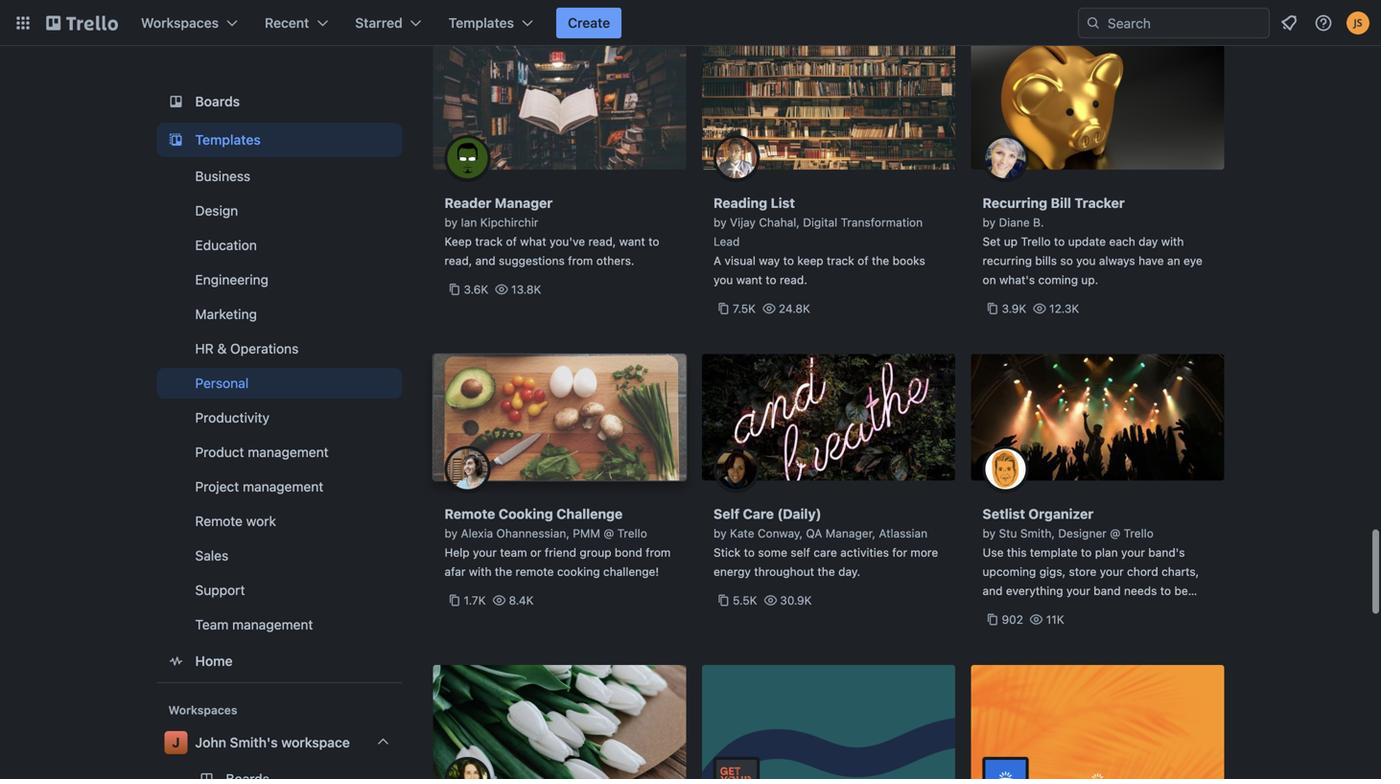 Task type: vqa. For each thing, say whether or not it's contained in the screenshot.
the sparkle image
no



Task type: locate. For each thing, give the bounding box(es) containing it.
remote work
[[195, 514, 276, 529]]

1 horizontal spatial the
[[818, 565, 835, 579]]

2 @ from the left
[[1110, 527, 1120, 540]]

with
[[1161, 235, 1184, 248], [469, 565, 492, 579]]

read,
[[588, 235, 616, 248], [445, 254, 472, 268]]

remote inside 'remote cooking challenge by alexia ohannessian, pmm @ trello help your team or friend group bond from afar with the remote cooking challenge!'
[[445, 506, 495, 522]]

management inside "link"
[[243, 479, 323, 495]]

support
[[195, 583, 245, 598]]

1 horizontal spatial and
[[983, 585, 1003, 598]]

2 vertical spatial management
[[232, 617, 313, 633]]

ian kipchirchir image
[[445, 135, 491, 181]]

update
[[1068, 235, 1106, 248]]

management down productivity "link"
[[248, 445, 329, 460]]

0 vertical spatial templates
[[449, 15, 514, 31]]

1 horizontal spatial @
[[1110, 527, 1120, 540]]

management for team management
[[232, 617, 313, 633]]

of
[[506, 235, 517, 248], [858, 254, 869, 268]]

@ inside 'remote cooking challenge by alexia ohannessian, pmm @ trello help your team or friend group bond from afar with the remote cooking challenge!'
[[603, 527, 614, 540]]

bills
[[1035, 254, 1057, 268]]

to up the store
[[1081, 546, 1092, 560]]

@ right pmm at the left bottom of page
[[603, 527, 614, 540]]

friend
[[545, 546, 576, 560]]

the inside 'remote cooking challenge by alexia ohannessian, pmm @ trello help your team or friend group bond from afar with the remote cooking challenge!'
[[495, 565, 512, 579]]

read, up others.
[[588, 235, 616, 248]]

30.9k
[[780, 594, 812, 608]]

team management link
[[157, 610, 402, 641]]

hr & operations
[[195, 341, 299, 357]]

be
[[1174, 585, 1188, 598]]

to
[[648, 235, 659, 248], [1054, 235, 1065, 248], [783, 254, 794, 268], [766, 273, 776, 287], [744, 546, 755, 560], [1081, 546, 1092, 560], [1160, 585, 1171, 598]]

remote up alexia
[[445, 506, 495, 522]]

from right bond
[[646, 546, 671, 560]]

up
[[1004, 235, 1018, 248]]

workspaces up "john"
[[168, 704, 237, 717]]

1 horizontal spatial trello
[[1021, 235, 1051, 248]]

0 horizontal spatial of
[[506, 235, 517, 248]]

1 horizontal spatial templates
[[449, 15, 514, 31]]

templates inside popup button
[[449, 15, 514, 31]]

and down upcoming
[[983, 585, 1003, 598]]

management down product management link
[[243, 479, 323, 495]]

@ up "plan"
[[1110, 527, 1120, 540]]

you
[[1076, 254, 1096, 268], [714, 273, 733, 287]]

2 horizontal spatial trello
[[1124, 527, 1154, 540]]

0 vertical spatial want
[[619, 235, 645, 248]]

to inside self care (daily) by kate conway, qa manager, atlassian stick to some self care activities for more energy throughout the day.
[[744, 546, 755, 560]]

read.
[[780, 273, 807, 287]]

trello up bond
[[617, 527, 647, 540]]

0 horizontal spatial the
[[495, 565, 512, 579]]

each
[[1109, 235, 1135, 248]]

needs
[[1124, 585, 1157, 598]]

by left stu on the right of the page
[[983, 527, 996, 540]]

1 vertical spatial want
[[736, 273, 762, 287]]

0 vertical spatial track
[[475, 235, 503, 248]]

remote
[[516, 565, 554, 579]]

way
[[759, 254, 780, 268]]

remote down project
[[195, 514, 243, 529]]

suggestions
[[499, 254, 565, 268]]

with right the afar
[[469, 565, 492, 579]]

1 vertical spatial of
[[858, 254, 869, 268]]

trello inside setlist organizer by stu smith, designer @ trello use this template to plan your band's upcoming gigs, store your chord charts, and everything your band needs to be successful.
[[1124, 527, 1154, 540]]

1 horizontal spatial want
[[736, 273, 762, 287]]

1 horizontal spatial with
[[1161, 235, 1184, 248]]

your down alexia
[[473, 546, 497, 560]]

1 vertical spatial and
[[983, 585, 1003, 598]]

manager
[[495, 195, 553, 211]]

templates button
[[437, 8, 545, 38]]

organizer
[[1028, 506, 1094, 522]]

to down kate
[[744, 546, 755, 560]]

you inside "recurring bill tracker by diane b. set up trello to update each day with recurring bills so you always have an eye on what's coming up."
[[1076, 254, 1096, 268]]

the down care on the bottom of page
[[818, 565, 835, 579]]

to inside "recurring bill tracker by diane b. set up trello to update each day with recurring bills so you always have an eye on what's coming up."
[[1054, 235, 1065, 248]]

remote work link
[[157, 506, 402, 537]]

0 horizontal spatial read,
[[445, 254, 472, 268]]

sales link
[[157, 541, 402, 572]]

1.7k
[[464, 594, 486, 608]]

reading
[[714, 195, 767, 211]]

transformation
[[841, 216, 923, 229]]

0 vertical spatial workspaces
[[141, 15, 219, 31]]

by up set on the right top
[[983, 216, 996, 229]]

8.4k
[[509, 594, 534, 608]]

1 horizontal spatial read,
[[588, 235, 616, 248]]

getyourguide image
[[714, 758, 944, 780]]

a
[[714, 254, 721, 268]]

the left books
[[872, 254, 889, 268]]

track
[[475, 235, 503, 248], [827, 254, 854, 268]]

want down the visual
[[736, 273, 762, 287]]

want
[[619, 235, 645, 248], [736, 273, 762, 287]]

0 vertical spatial you
[[1076, 254, 1096, 268]]

on
[[983, 273, 996, 287]]

you for by
[[714, 273, 733, 287]]

by up lead
[[714, 216, 727, 229]]

1 horizontal spatial remote
[[445, 506, 495, 522]]

track down the "ian"
[[475, 235, 503, 248]]

this
[[1007, 546, 1027, 560]]

list
[[771, 195, 795, 211]]

starred
[[355, 15, 403, 31]]

and up 3.6k
[[475, 254, 496, 268]]

you down update
[[1076, 254, 1096, 268]]

chahal,
[[759, 216, 800, 229]]

throughout
[[754, 565, 814, 579]]

trello for tracker
[[1021, 235, 1051, 248]]

john smith's workspace
[[195, 735, 350, 751]]

team management
[[195, 617, 313, 633]]

0 horizontal spatial remote
[[195, 514, 243, 529]]

1 @ from the left
[[603, 527, 614, 540]]

2 horizontal spatial the
[[872, 254, 889, 268]]

track inside reader manager by ian kipchirchir keep track of what you've read, want to read, and suggestions from others.
[[475, 235, 503, 248]]

1 vertical spatial with
[[469, 565, 492, 579]]

search image
[[1086, 15, 1101, 31]]

of down kipchirchir
[[506, 235, 517, 248]]

workspaces up board icon at top
[[141, 15, 219, 31]]

your down the store
[[1066, 585, 1090, 598]]

@ inside setlist organizer by stu smith, designer @ trello use this template to plan your band's upcoming gigs, store your chord charts, and everything your band needs to be successful.
[[1110, 527, 1120, 540]]

business
[[195, 168, 250, 184]]

to up so
[[1054, 235, 1065, 248]]

1 vertical spatial management
[[243, 479, 323, 495]]

ian
[[461, 216, 477, 229]]

your up chord
[[1121, 546, 1145, 560]]

marketing
[[195, 306, 257, 322]]

sales
[[195, 548, 229, 564]]

templates link
[[157, 123, 402, 157]]

product management
[[195, 445, 329, 460]]

you inside the reading list by vijay chahal, digital transformation lead a visual way to keep track of the books you want to read.
[[714, 273, 733, 287]]

from for remote cooking challenge
[[646, 546, 671, 560]]

qa
[[806, 527, 822, 540]]

0 horizontal spatial trello
[[617, 527, 647, 540]]

1 horizontal spatial from
[[646, 546, 671, 560]]

1 vertical spatial templates
[[195, 132, 261, 148]]

smith's
[[230, 735, 278, 751]]

0 horizontal spatial @
[[603, 527, 614, 540]]

1 vertical spatial track
[[827, 254, 854, 268]]

from inside 'remote cooking challenge by alexia ohannessian, pmm @ trello help your team or friend group bond from afar with the remote cooking challenge!'
[[646, 546, 671, 560]]

0 horizontal spatial want
[[619, 235, 645, 248]]

by left the "ian"
[[445, 216, 458, 229]]

0 vertical spatial from
[[568, 254, 593, 268]]

1 vertical spatial from
[[646, 546, 671, 560]]

0 vertical spatial management
[[248, 445, 329, 460]]

remote for remote work
[[195, 514, 243, 529]]

to left be
[[1160, 585, 1171, 598]]

1 horizontal spatial track
[[827, 254, 854, 268]]

0 vertical spatial with
[[1161, 235, 1184, 248]]

alexia
[[461, 527, 493, 540]]

project management link
[[157, 472, 402, 503]]

your inside 'remote cooking challenge by alexia ohannessian, pmm @ trello help your team or friend group bond from afar with the remote cooking challenge!'
[[473, 546, 497, 560]]

0 vertical spatial and
[[475, 254, 496, 268]]

of inside the reading list by vijay chahal, digital transformation lead a visual way to keep track of the books you want to read.
[[858, 254, 869, 268]]

template board image
[[164, 129, 187, 152]]

from
[[568, 254, 593, 268], [646, 546, 671, 560]]

the down team
[[495, 565, 512, 579]]

skyscanner image
[[983, 758, 1213, 780]]

reading list by vijay chahal, digital transformation lead a visual way to keep track of the books you want to read.
[[714, 195, 925, 287]]

0 horizontal spatial you
[[714, 273, 733, 287]]

group
[[580, 546, 611, 560]]

more
[[911, 546, 938, 560]]

management
[[248, 445, 329, 460], [243, 479, 323, 495], [232, 617, 313, 633]]

1 horizontal spatial of
[[858, 254, 869, 268]]

band
[[1094, 585, 1121, 598]]

ohannessian,
[[496, 527, 570, 540]]

trello inside 'remote cooking challenge by alexia ohannessian, pmm @ trello help your team or friend group bond from afar with the remote cooking challenge!'
[[617, 527, 647, 540]]

of down transformation
[[858, 254, 869, 268]]

by inside reader manager by ian kipchirchir keep track of what you've read, want to read, and suggestions from others.
[[445, 216, 458, 229]]

you down a
[[714, 273, 733, 287]]

boards link
[[157, 84, 402, 119]]

charts,
[[1161, 565, 1199, 579]]

to left lead
[[648, 235, 659, 248]]

the
[[872, 254, 889, 268], [495, 565, 512, 579], [818, 565, 835, 579]]

by up help
[[445, 527, 458, 540]]

1 vertical spatial you
[[714, 273, 733, 287]]

workspaces inside popup button
[[141, 15, 219, 31]]

templates right starred dropdown button
[[449, 15, 514, 31]]

set
[[983, 235, 1001, 248]]

management down support link
[[232, 617, 313, 633]]

1 vertical spatial read,
[[445, 254, 472, 268]]

want up others.
[[619, 235, 645, 248]]

vijay chahal, digital transformation lead image
[[714, 135, 760, 181]]

and inside reader manager by ian kipchirchir keep track of what you've read, want to read, and suggestions from others.
[[475, 254, 496, 268]]

successful.
[[983, 604, 1044, 617]]

management for product management
[[248, 445, 329, 460]]

trello down b.
[[1021, 235, 1051, 248]]

0 horizontal spatial from
[[568, 254, 593, 268]]

b.
[[1033, 216, 1044, 229]]

templates up business
[[195, 132, 261, 148]]

0 horizontal spatial and
[[475, 254, 496, 268]]

read, down keep
[[445, 254, 472, 268]]

trello
[[1021, 235, 1051, 248], [617, 527, 647, 540], [1124, 527, 1154, 540]]

by up "stick"
[[714, 527, 727, 540]]

john smith (johnsmith38824343) image
[[1347, 12, 1370, 35]]

visual
[[725, 254, 756, 268]]

from down you've
[[568, 254, 593, 268]]

0 horizontal spatial with
[[469, 565, 492, 579]]

primary element
[[0, 0, 1381, 46]]

the for self care (daily)
[[818, 565, 835, 579]]

board image
[[164, 90, 187, 113]]

trello inside "recurring bill tracker by diane b. set up trello to update each day with recurring bills so you always have an eye on what's coming up."
[[1021, 235, 1051, 248]]

home image
[[164, 650, 187, 673]]

1 horizontal spatial you
[[1076, 254, 1096, 268]]

plan
[[1095, 546, 1118, 560]]

from inside reader manager by ian kipchirchir keep track of what you've read, want to read, and suggestions from others.
[[568, 254, 593, 268]]

reader
[[445, 195, 491, 211]]

eye
[[1183, 254, 1203, 268]]

0 vertical spatial of
[[506, 235, 517, 248]]

open information menu image
[[1314, 13, 1333, 33]]

with up an
[[1161, 235, 1184, 248]]

track right keep
[[827, 254, 854, 268]]

the inside self care (daily) by kate conway, qa manager, atlassian stick to some self care activities for more energy throughout the day.
[[818, 565, 835, 579]]

of inside reader manager by ian kipchirchir keep track of what you've read, want to read, and suggestions from others.
[[506, 235, 517, 248]]

afar
[[445, 565, 466, 579]]

0 notifications image
[[1277, 12, 1300, 35]]

kate conway, qa manager, atlassian image
[[714, 446, 760, 492]]

trello up band's
[[1124, 527, 1154, 540]]

and inside setlist organizer by stu smith, designer @ trello use this template to plan your band's upcoming gigs, store your chord charts, and everything your band needs to be successful.
[[983, 585, 1003, 598]]

engineering link
[[157, 265, 402, 295]]

upcoming
[[983, 565, 1036, 579]]

0 horizontal spatial track
[[475, 235, 503, 248]]

hr & operations link
[[157, 334, 402, 364]]



Task type: describe. For each thing, give the bounding box(es) containing it.
keep
[[445, 235, 472, 248]]

11k
[[1046, 613, 1064, 627]]

with inside 'remote cooking challenge by alexia ohannessian, pmm @ trello help your team or friend group bond from afar with the remote cooking challenge!'
[[469, 565, 492, 579]]

with inside "recurring bill tracker by diane b. set up trello to update each day with recurring bills so you always have an eye on what's coming up."
[[1161, 235, 1184, 248]]

operations
[[230, 341, 299, 357]]

others.
[[596, 254, 634, 268]]

engineering
[[195, 272, 269, 288]]

by inside 'remote cooking challenge by alexia ohannessian, pmm @ trello help your team or friend group bond from afar with the remote cooking challenge!'
[[445, 527, 458, 540]]

0 horizontal spatial templates
[[195, 132, 261, 148]]

manager,
[[825, 527, 876, 540]]

productivity
[[195, 410, 270, 426]]

product
[[195, 445, 244, 460]]

chord
[[1127, 565, 1158, 579]]

bill
[[1051, 195, 1071, 211]]

template
[[1030, 546, 1078, 560]]

you for tracker
[[1076, 254, 1096, 268]]

workspaces button
[[129, 8, 249, 38]]

product management link
[[157, 437, 402, 468]]

team
[[195, 617, 229, 633]]

hr
[[195, 341, 214, 357]]

design
[[195, 203, 238, 219]]

create button
[[556, 8, 622, 38]]

want inside the reading list by vijay chahal, digital transformation lead a visual way to keep track of the books you want to read.
[[736, 273, 762, 287]]

digital
[[803, 216, 837, 229]]

what
[[520, 235, 546, 248]]

designer
[[1058, 527, 1107, 540]]

stu smith, designer @ trello image
[[983, 446, 1029, 492]]

you've
[[550, 235, 585, 248]]

alexia ohannessian, pmm @ trello image
[[445, 446, 491, 492]]

keep
[[797, 254, 823, 268]]

by inside "recurring bill tracker by diane b. set up trello to update each day with recurring bills so you always have an eye on what's coming up."
[[983, 216, 996, 229]]

everything
[[1006, 585, 1063, 598]]

design link
[[157, 196, 402, 226]]

5.5k
[[733, 594, 757, 608]]

care
[[814, 546, 837, 560]]

0 vertical spatial read,
[[588, 235, 616, 248]]

home link
[[157, 644, 402, 679]]

setlist organizer by stu smith, designer @ trello use this template to plan your band's upcoming gigs, store your chord charts, and everything your band needs to be successful.
[[983, 506, 1199, 617]]

track inside the reading list by vijay chahal, digital transformation lead a visual way to keep track of the books you want to read.
[[827, 254, 854, 268]]

caity cogdell, associate product manager @ trello image
[[445, 758, 675, 780]]

have
[[1138, 254, 1164, 268]]

management for project management
[[243, 479, 323, 495]]

or
[[530, 546, 541, 560]]

project
[[195, 479, 239, 495]]

conway,
[[758, 527, 803, 540]]

recurring
[[983, 195, 1047, 211]]

boards
[[195, 94, 240, 109]]

24.8k
[[779, 302, 810, 316]]

13.8k
[[511, 283, 541, 296]]

home
[[195, 654, 233, 669]]

3.9k
[[1002, 302, 1026, 316]]

7.5k
[[733, 302, 756, 316]]

energy
[[714, 565, 751, 579]]

diane b. image
[[983, 135, 1029, 181]]

for
[[892, 546, 907, 560]]

cooking
[[557, 565, 600, 579]]

work
[[246, 514, 276, 529]]

challenge
[[556, 506, 623, 522]]

setlist
[[983, 506, 1025, 522]]

john
[[195, 735, 226, 751]]

team
[[500, 546, 527, 560]]

gigs,
[[1039, 565, 1066, 579]]

remote for remote cooking challenge by alexia ohannessian, pmm @ trello help your team or friend group bond from afar with the remote cooking challenge!
[[445, 506, 495, 522]]

want inside reader manager by ian kipchirchir keep track of what you've read, want to read, and suggestions from others.
[[619, 235, 645, 248]]

diane
[[999, 216, 1030, 229]]

day
[[1139, 235, 1158, 248]]

to right way on the top of the page
[[783, 254, 794, 268]]

1 vertical spatial workspaces
[[168, 704, 237, 717]]

lead
[[714, 235, 740, 248]]

marketing link
[[157, 299, 402, 330]]

kipchirchir
[[480, 216, 538, 229]]

your up band
[[1100, 565, 1124, 579]]

by inside setlist organizer by stu smith, designer @ trello use this template to plan your band's upcoming gigs, store your chord charts, and everything your band needs to be successful.
[[983, 527, 996, 540]]

an
[[1167, 254, 1180, 268]]

to inside reader manager by ian kipchirchir keep track of what you've read, want to read, and suggestions from others.
[[648, 235, 659, 248]]

recurring bill tracker by diane b. set up trello to update each day with recurring bills so you always have an eye on what's coming up.
[[983, 195, 1203, 287]]

to down way on the top of the page
[[766, 273, 776, 287]]

the inside the reading list by vijay chahal, digital transformation lead a visual way to keep track of the books you want to read.
[[872, 254, 889, 268]]

project management
[[195, 479, 323, 495]]

(daily)
[[777, 506, 821, 522]]

j
[[172, 735, 180, 751]]

902
[[1002, 613, 1023, 627]]

education
[[195, 237, 257, 253]]

Search field
[[1101, 9, 1269, 37]]

the for remote cooking challenge
[[495, 565, 512, 579]]

help
[[445, 546, 470, 560]]

care
[[743, 506, 774, 522]]

trello for challenge
[[617, 527, 647, 540]]

recent
[[265, 15, 309, 31]]

by inside self care (daily) by kate conway, qa manager, atlassian stick to some self care activities for more energy throughout the day.
[[714, 527, 727, 540]]

use
[[983, 546, 1004, 560]]

up.
[[1081, 273, 1098, 287]]

self
[[714, 506, 740, 522]]

back to home image
[[46, 8, 118, 38]]

reader manager by ian kipchirchir keep track of what you've read, want to read, and suggestions from others.
[[445, 195, 659, 268]]

by inside the reading list by vijay chahal, digital transformation lead a visual way to keep track of the books you want to read.
[[714, 216, 727, 229]]

cooking
[[499, 506, 553, 522]]

so
[[1060, 254, 1073, 268]]

challenge!
[[603, 565, 659, 579]]

from for reader manager
[[568, 254, 593, 268]]



